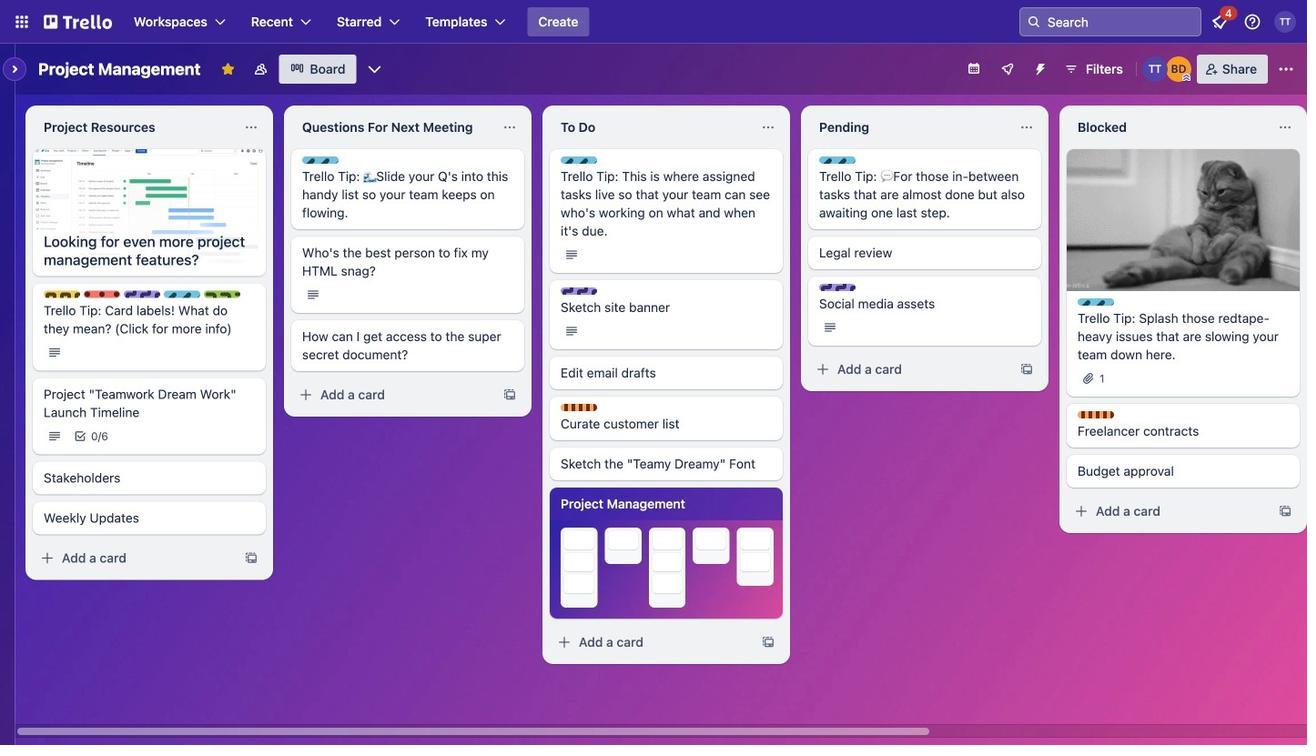 Task type: describe. For each thing, give the bounding box(es) containing it.
color: lime, title: "halp" element
[[204, 291, 240, 298]]

1 horizontal spatial color: orange, title: "one more step" element
[[1078, 411, 1114, 419]]

color: red, title: "priority" element
[[84, 291, 120, 298]]

2 horizontal spatial color: purple, title: "design team" element
[[819, 284, 856, 291]]

back to home image
[[44, 7, 112, 36]]

barb dwyer (barbdwyer3) image
[[1166, 56, 1191, 82]]

open information menu image
[[1244, 13, 1262, 31]]

1 vertical spatial create from template… image
[[761, 635, 776, 650]]

1 horizontal spatial create from template… image
[[1020, 362, 1034, 377]]

4 notifications image
[[1209, 11, 1231, 33]]

0 horizontal spatial create from template… image
[[244, 551, 259, 566]]

1 horizontal spatial color: purple, title: "design team" element
[[561, 288, 597, 295]]

primary element
[[0, 0, 1307, 44]]

automation image
[[1026, 55, 1051, 80]]

calendar power-up image
[[967, 61, 981, 76]]

customize views image
[[366, 60, 384, 78]]

power ups image
[[1000, 62, 1015, 76]]

show menu image
[[1277, 60, 1295, 78]]

terry turtle (terryturtle) image
[[1275, 11, 1296, 33]]



Task type: vqa. For each thing, say whether or not it's contained in the screenshot.
Board
no



Task type: locate. For each thing, give the bounding box(es) containing it.
1 vertical spatial create from template… image
[[1278, 504, 1293, 519]]

color: orange, title: "one more step" element
[[561, 404, 597, 411], [1078, 411, 1114, 419]]

terry turtle (terryturtle) image
[[1142, 56, 1168, 82]]

0 vertical spatial create from template… image
[[1020, 362, 1034, 377]]

color: yellow, title: "copy request" element
[[44, 291, 80, 298]]

create from template… image
[[503, 388, 517, 402], [1278, 504, 1293, 519], [244, 551, 259, 566]]

search image
[[1027, 15, 1041, 29]]

create from template… image
[[1020, 362, 1034, 377], [761, 635, 776, 650]]

None text field
[[808, 113, 1012, 142]]

0 horizontal spatial color: orange, title: "one more step" element
[[561, 404, 597, 411]]

None text field
[[33, 113, 237, 142], [291, 113, 495, 142], [550, 113, 754, 142], [1067, 113, 1271, 142], [33, 113, 237, 142], [291, 113, 495, 142], [550, 113, 754, 142], [1067, 113, 1271, 142]]

2 vertical spatial create from template… image
[[244, 551, 259, 566]]

color: purple, title: "design team" element
[[819, 284, 856, 291], [561, 288, 597, 295], [124, 291, 160, 298]]

1 horizontal spatial create from template… image
[[503, 388, 517, 402]]

2 horizontal spatial create from template… image
[[1278, 504, 1293, 519]]

color: sky, title: "trello tip" element
[[302, 157, 339, 164], [561, 157, 597, 164], [819, 157, 856, 164], [164, 291, 200, 298], [1078, 299, 1114, 306]]

Board name text field
[[29, 55, 210, 84]]

workspace visible image
[[254, 62, 268, 76]]

this member is an admin of this board. image
[[1182, 74, 1191, 82]]

0 horizontal spatial color: purple, title: "design team" element
[[124, 291, 160, 298]]

0 horizontal spatial create from template… image
[[761, 635, 776, 650]]

0 vertical spatial create from template… image
[[503, 388, 517, 402]]

star or unstar board image
[[221, 62, 235, 76]]

Search field
[[1020, 7, 1202, 36]]



